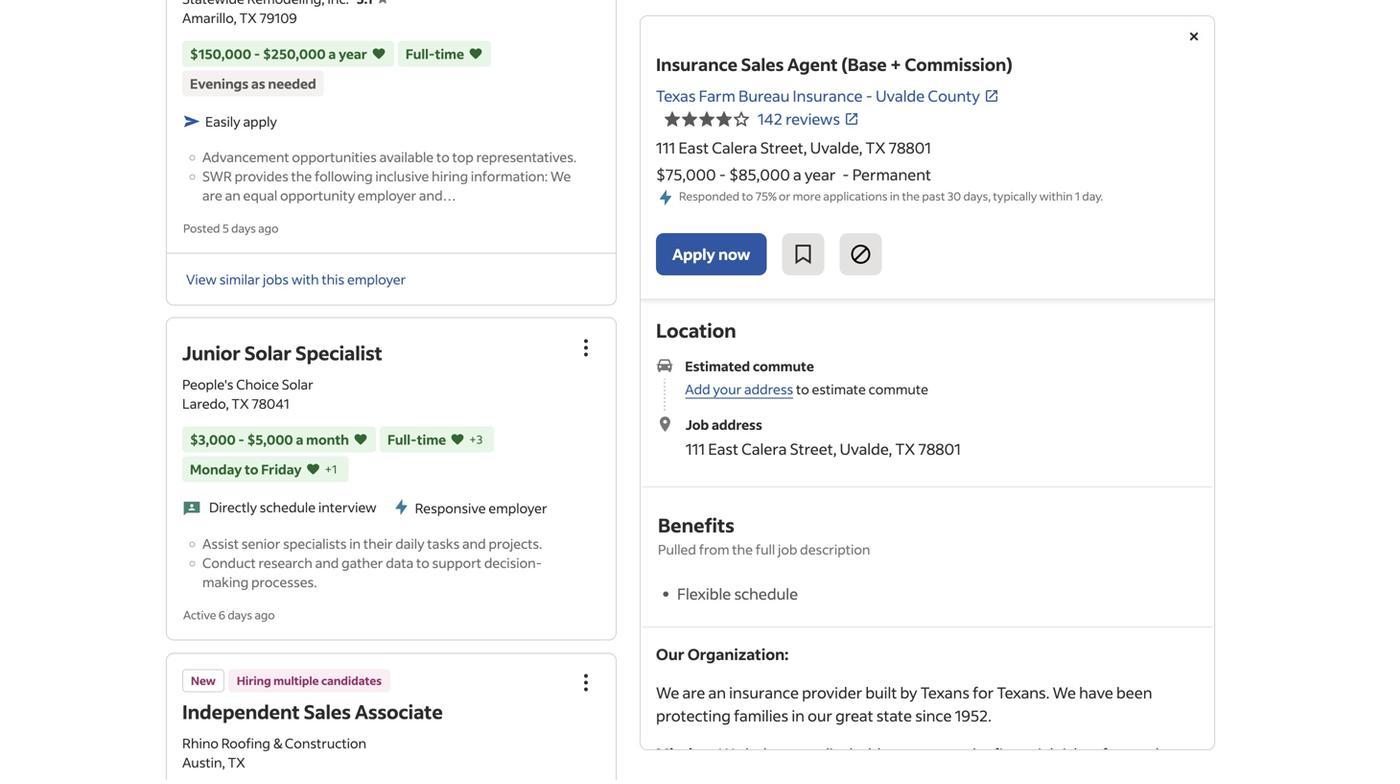 Task type: locate. For each thing, give the bounding box(es) containing it.
an inside we are an insurance provider built by texans for texans. we have been protecting families in our great state since 1952.
[[709, 683, 726, 703]]

sales up construction
[[304, 699, 351, 724]]

0 vertical spatial a
[[329, 45, 336, 62]]

days
[[231, 221, 256, 235], [228, 608, 252, 622]]

0 vertical spatial in
[[891, 189, 900, 203]]

tx inside rhino roofing & construction austin, tx
[[228, 754, 245, 771]]

full-time left matches your preference icon
[[406, 45, 465, 62]]

1 vertical spatial 111
[[686, 439, 706, 459]]

- for $3,000 - $5,000 a month
[[239, 431, 245, 448]]

1 horizontal spatial commute
[[869, 381, 929, 398]]

employer up projects.
[[489, 500, 548, 517]]

1 horizontal spatial a
[[329, 45, 336, 62]]

the up the opportunity
[[291, 167, 312, 185]]

calera
[[712, 138, 758, 157], [742, 439, 787, 459]]

full-time for $150,000 - $250,000 a year
[[406, 45, 465, 62]]

- up responded
[[720, 165, 726, 184]]

0 vertical spatial schedule
[[260, 499, 316, 516]]

we left have
[[1053, 683, 1077, 703]]

and up support
[[463, 535, 486, 552]]

ago for making
[[255, 608, 275, 622]]

insurance up "reviews"
[[793, 86, 863, 106]]

1 vertical spatial an
[[709, 683, 726, 703]]

year up more
[[805, 165, 836, 184]]

0 vertical spatial and
[[463, 535, 486, 552]]

in right families
[[792, 706, 805, 726]]

we down representatives.
[[551, 167, 571, 185]]

easily apply
[[205, 113, 277, 130]]

needed
[[268, 75, 316, 92]]

- right the $3,000
[[239, 431, 245, 448]]

hiring
[[237, 673, 271, 688]]

matches your preference image
[[371, 44, 387, 63], [353, 430, 369, 449], [450, 430, 466, 449], [306, 460, 321, 479]]

142 reviews
[[758, 109, 841, 129]]

making
[[202, 573, 249, 591]]

and
[[463, 535, 486, 552], [315, 554, 339, 572], [681, 767, 708, 780]]

2 horizontal spatial +
[[891, 53, 902, 75]]

jobs
[[263, 271, 289, 288]]

$5,000
[[247, 431, 293, 448]]

street,
[[761, 138, 808, 157], [790, 439, 837, 459]]

1 vertical spatial days
[[228, 608, 252, 622]]

+ right (base
[[891, 53, 902, 75]]

to down daily
[[416, 554, 430, 572]]

within
[[1040, 189, 1073, 203]]

we left help
[[719, 744, 743, 764]]

solar up "78041"
[[282, 376, 314, 393]]

calera up the $85,000
[[712, 138, 758, 157]]

1 horizontal spatial an
[[709, 683, 726, 703]]

days right 5
[[231, 221, 256, 235]]

benefits
[[658, 513, 735, 538]]

+ down the month
[[325, 462, 332, 477]]

+ for full-time
[[469, 432, 477, 447]]

choice
[[236, 376, 279, 393]]

2 vertical spatial and
[[681, 767, 708, 780]]

close job details image
[[1183, 25, 1206, 48]]

and inside 'we help our policyholders manage the financial risks of everyday life and successfully recover from insured losses through prompt'
[[681, 767, 708, 780]]

0 horizontal spatial and
[[315, 554, 339, 572]]

0 vertical spatial sales
[[742, 53, 784, 75]]

1 vertical spatial full-time
[[388, 431, 446, 448]]

1 horizontal spatial in
[[792, 706, 805, 726]]

and for assist senior specialists in their daily tasks and projects. conduct research and gather data to support decision- making processes.
[[315, 554, 339, 572]]

0 horizontal spatial +
[[325, 462, 332, 477]]

risks
[[1057, 744, 1090, 764]]

days,
[[964, 189, 991, 203]]

full- left matches your preference icon
[[406, 45, 435, 62]]

opportunities
[[292, 148, 377, 165]]

an up protecting
[[709, 683, 726, 703]]

texas farm bureau insurance - uvalde county link
[[656, 84, 1000, 107]]

our down provider
[[808, 706, 833, 726]]

their
[[364, 535, 393, 552]]

2 horizontal spatial a
[[794, 165, 802, 184]]

responded to 75% or more applications in the past 30 days, typically within 1 day.
[[679, 189, 1104, 203]]

1 vertical spatial full-
[[388, 431, 417, 448]]

- up as
[[254, 45, 260, 62]]

5
[[223, 221, 229, 235]]

year down '3.1 out of five stars rating' 'icon'
[[339, 45, 367, 62]]

0 vertical spatial are
[[202, 187, 222, 204]]

to
[[437, 148, 450, 165], [742, 189, 754, 203], [797, 381, 810, 398], [245, 461, 259, 478], [416, 554, 430, 572]]

sales for independent
[[304, 699, 351, 724]]

texas farm bureau insurance - uvalde county
[[656, 86, 981, 106]]

losses
[[952, 767, 995, 780]]

a right $250,000
[[329, 45, 336, 62]]

benefits pulled from the full job description
[[658, 513, 871, 558]]

full-
[[406, 45, 435, 62], [388, 431, 417, 448]]

0 vertical spatial full-
[[406, 45, 435, 62]]

solar up the choice
[[244, 340, 292, 365]]

111 up $75,000
[[656, 138, 676, 157]]

schedule down 'friday' at the left bottom of the page
[[260, 499, 316, 516]]

employer right this
[[347, 271, 406, 288]]

matches your preference image left + 3
[[450, 430, 466, 449]]

1 vertical spatial 1
[[332, 462, 337, 477]]

as
[[251, 75, 265, 92]]

by
[[901, 683, 918, 703]]

employer down inclusive on the left of the page
[[358, 187, 417, 204]]

senior
[[242, 535, 281, 552]]

are
[[202, 187, 222, 204], [683, 683, 706, 703]]

0 horizontal spatial 1
[[332, 462, 337, 477]]

available
[[380, 148, 434, 165]]

the inside advancement opportunities available to top representatives. swr provides the following inclusive hiring information: we are an equal opportunity employer and…
[[291, 167, 312, 185]]

111 east calera street, uvalde, tx 78801
[[656, 138, 932, 157]]

month
[[306, 431, 349, 448]]

policyholders
[[808, 744, 904, 764]]

to left 'friday' at the left bottom of the page
[[245, 461, 259, 478]]

from down benefits
[[699, 541, 730, 558]]

1 vertical spatial year
[[805, 165, 836, 184]]

$250,000
[[263, 45, 326, 62]]

2 vertical spatial +
[[325, 462, 332, 477]]

matches your preference image down '3.1 out of five stars rating' 'icon'
[[371, 44, 387, 63]]

$75,000
[[656, 165, 717, 184]]

0 vertical spatial our
[[808, 706, 833, 726]]

$3,000
[[190, 431, 236, 448]]

30
[[948, 189, 962, 203]]

are up protecting
[[683, 683, 706, 703]]

full
[[756, 541, 776, 558]]

commute
[[753, 358, 815, 375], [869, 381, 929, 398]]

and down specialists at the left of the page
[[315, 554, 339, 572]]

schedule for flexible
[[735, 584, 799, 604]]

junior solar specialist
[[182, 340, 383, 365]]

east up $75,000
[[679, 138, 709, 157]]

1 vertical spatial address
[[712, 416, 763, 433]]

0 horizontal spatial schedule
[[260, 499, 316, 516]]

manage
[[907, 744, 964, 764]]

0 vertical spatial +
[[891, 53, 902, 75]]

from down policyholders
[[858, 767, 892, 780]]

matches your preference image left "+ 1"
[[306, 460, 321, 479]]

address right your
[[745, 381, 794, 398]]

street, down estimate on the right of page
[[790, 439, 837, 459]]

0 horizontal spatial commute
[[753, 358, 815, 375]]

matches your preference image for $150,000 - $250,000 a year
[[371, 44, 387, 63]]

1 vertical spatial calera
[[742, 439, 787, 459]]

the left full
[[733, 541, 753, 558]]

1 down the month
[[332, 462, 337, 477]]

street, up $75,000 - $85,000 a year - permanent
[[761, 138, 808, 157]]

east inside job address 111 east calera street, uvalde, tx 78801
[[709, 439, 739, 459]]

year for $85,000
[[805, 165, 836, 184]]

0 vertical spatial employer
[[358, 187, 417, 204]]

$3,000 - $5,000 a month
[[190, 431, 349, 448]]

0 vertical spatial 1
[[1076, 189, 1081, 203]]

and for we help our policyholders manage the financial risks of everyday life and successfully recover from insured losses through prompt
[[681, 767, 708, 780]]

through
[[999, 767, 1057, 780]]

job
[[686, 416, 709, 433]]

1 vertical spatial insurance
[[793, 86, 863, 106]]

everyday
[[1111, 744, 1176, 764]]

an inside advancement opportunities available to top representatives. swr provides the following inclusive hiring information: we are an equal opportunity employer and…
[[225, 187, 241, 204]]

1 vertical spatial 78801
[[919, 439, 961, 459]]

time left + 3
[[417, 431, 446, 448]]

full-time left + 3
[[388, 431, 446, 448]]

address down add your address button
[[712, 416, 763, 433]]

matches your preference image right the month
[[353, 430, 369, 449]]

the
[[291, 167, 312, 185], [903, 189, 920, 203], [733, 541, 753, 558], [967, 744, 991, 764]]

opportunity
[[280, 187, 355, 204]]

schedule down full
[[735, 584, 799, 604]]

interview
[[319, 499, 377, 516]]

1 vertical spatial schedule
[[735, 584, 799, 604]]

- up applications
[[843, 165, 850, 184]]

amarillo, tx 79109
[[182, 9, 297, 26]]

an down swr
[[225, 187, 241, 204]]

2 vertical spatial a
[[296, 431, 304, 448]]

0 vertical spatial insurance
[[656, 53, 738, 75]]

amarillo,
[[182, 9, 237, 26]]

0 vertical spatial calera
[[712, 138, 758, 157]]

we inside 'we help our policyholders manage the financial risks of everyday life and successfully recover from insured losses through prompt'
[[719, 744, 743, 764]]

full- left + 3
[[388, 431, 417, 448]]

1 horizontal spatial 111
[[686, 439, 706, 459]]

life
[[656, 767, 678, 780]]

processes.
[[251, 573, 317, 591]]

1 vertical spatial a
[[794, 165, 802, 184]]

1 horizontal spatial year
[[805, 165, 836, 184]]

0 vertical spatial 111
[[656, 138, 676, 157]]

1 vertical spatial in
[[350, 535, 361, 552]]

address inside job address 111 east calera street, uvalde, tx 78801
[[712, 416, 763, 433]]

job
[[778, 541, 798, 558]]

monday to friday
[[190, 461, 302, 478]]

1 horizontal spatial from
[[858, 767, 892, 780]]

to left the top
[[437, 148, 450, 165]]

2 vertical spatial in
[[792, 706, 805, 726]]

78801
[[889, 138, 932, 157], [919, 439, 961, 459]]

are inside advancement opportunities available to top representatives. swr provides the following inclusive hiring information: we are an equal opportunity employer and…
[[202, 187, 222, 204]]

address inside estimated commute add your address to estimate commute
[[745, 381, 794, 398]]

matches your preference image
[[468, 44, 484, 63]]

independent sales associate
[[182, 699, 443, 724]]

from inside benefits pulled from the full job description
[[699, 541, 730, 558]]

111 inside job address 111 east calera street, uvalde, tx 78801
[[686, 439, 706, 459]]

in down permanent
[[891, 189, 900, 203]]

0 vertical spatial east
[[679, 138, 709, 157]]

posted 5 days ago
[[183, 221, 279, 235]]

1 vertical spatial are
[[683, 683, 706, 703]]

insurance up farm
[[656, 53, 738, 75]]

0 vertical spatial days
[[231, 221, 256, 235]]

time
[[435, 45, 465, 62], [417, 431, 446, 448]]

schedule for directly
[[260, 499, 316, 516]]

candidates
[[321, 673, 382, 688]]

schedule
[[260, 499, 316, 516], [735, 584, 799, 604]]

1 vertical spatial and
[[315, 554, 339, 572]]

1 vertical spatial +
[[469, 432, 477, 447]]

1 horizontal spatial schedule
[[735, 584, 799, 604]]

to left estimate on the right of page
[[797, 381, 810, 398]]

the up losses
[[967, 744, 991, 764]]

1 vertical spatial time
[[417, 431, 446, 448]]

time left matches your preference icon
[[435, 45, 465, 62]]

0 horizontal spatial year
[[339, 45, 367, 62]]

commute right estimate on the right of page
[[869, 381, 929, 398]]

0 vertical spatial ago
[[258, 221, 279, 235]]

1 vertical spatial street,
[[790, 439, 837, 459]]

bureau
[[739, 86, 790, 106]]

add
[[686, 381, 711, 398]]

- for $75,000 - $85,000 a year - permanent
[[720, 165, 726, 184]]

permanent
[[853, 165, 932, 184]]

our right help
[[780, 744, 805, 764]]

1 vertical spatial uvalde,
[[840, 439, 893, 459]]

sales up bureau
[[742, 53, 784, 75]]

0 horizontal spatial our
[[780, 744, 805, 764]]

1 horizontal spatial sales
[[742, 53, 784, 75]]

calera down add your address button
[[742, 439, 787, 459]]

1 vertical spatial ago
[[255, 608, 275, 622]]

0 horizontal spatial an
[[225, 187, 241, 204]]

east
[[679, 138, 709, 157], [709, 439, 739, 459]]

1 left day.
[[1076, 189, 1081, 203]]

1 vertical spatial solar
[[282, 376, 314, 393]]

our
[[656, 645, 685, 664]]

assist
[[202, 535, 239, 552]]

+ up responsive employer
[[469, 432, 477, 447]]

and down mission:
[[681, 767, 708, 780]]

responded
[[679, 189, 740, 203]]

uvalde, down "reviews"
[[811, 138, 863, 157]]

1 vertical spatial from
[[858, 767, 892, 780]]

full- for $3,000 - $5,000 a month
[[388, 431, 417, 448]]

1 horizontal spatial our
[[808, 706, 833, 726]]

0 horizontal spatial from
[[699, 541, 730, 558]]

1 horizontal spatial and
[[463, 535, 486, 552]]

1 horizontal spatial +
[[469, 432, 477, 447]]

sales
[[742, 53, 784, 75], [304, 699, 351, 724]]

2 horizontal spatial and
[[681, 767, 708, 780]]

multiple
[[274, 673, 319, 688]]

0 horizontal spatial in
[[350, 535, 361, 552]]

0 vertical spatial year
[[339, 45, 367, 62]]

east down the job
[[709, 439, 739, 459]]

in up gather
[[350, 535, 361, 552]]

0 vertical spatial full-time
[[406, 45, 465, 62]]

- for $150,000 - $250,000 a year
[[254, 45, 260, 62]]

solar inside people's choice solar laredo, tx 78041
[[282, 376, 314, 393]]

0 vertical spatial time
[[435, 45, 465, 62]]

0 horizontal spatial are
[[202, 187, 222, 204]]

advancement
[[202, 148, 289, 165]]

0 horizontal spatial sales
[[304, 699, 351, 724]]

reviews
[[786, 109, 841, 129]]

the left the past
[[903, 189, 920, 203]]

111 down the job
[[686, 439, 706, 459]]

0 horizontal spatial a
[[296, 431, 304, 448]]

successfully
[[711, 767, 797, 780]]

1 horizontal spatial are
[[683, 683, 706, 703]]

ago down processes.
[[255, 608, 275, 622]]

time for $3,000 - $5,000 a month
[[417, 431, 446, 448]]

a left the month
[[296, 431, 304, 448]]

0 vertical spatial from
[[699, 541, 730, 558]]

ago down equal
[[258, 221, 279, 235]]

to inside estimated commute add your address to estimate commute
[[797, 381, 810, 398]]

1 horizontal spatial 1
[[1076, 189, 1081, 203]]

projects.
[[489, 535, 543, 552]]

our inside we are an insurance provider built by texans for texans. we have been protecting families in our great state since 1952.
[[808, 706, 833, 726]]

our
[[808, 706, 833, 726], [780, 744, 805, 764]]

help
[[746, 744, 777, 764]]

are down swr
[[202, 187, 222, 204]]

3.1 out of five stars rating image
[[357, 0, 388, 7]]

0 vertical spatial street,
[[761, 138, 808, 157]]

1 vertical spatial sales
[[304, 699, 351, 724]]

apply now
[[673, 244, 751, 264]]

commute up add your address button
[[753, 358, 815, 375]]

a up more
[[794, 165, 802, 184]]

0 vertical spatial an
[[225, 187, 241, 204]]

to left 75%
[[742, 189, 754, 203]]

0 vertical spatial address
[[745, 381, 794, 398]]

have
[[1080, 683, 1114, 703]]

2 horizontal spatial in
[[891, 189, 900, 203]]

uvalde, down estimate on the right of page
[[840, 439, 893, 459]]

1 horizontal spatial insurance
[[793, 86, 863, 106]]

1 vertical spatial our
[[780, 744, 805, 764]]

insurance
[[656, 53, 738, 75], [793, 86, 863, 106]]

days right 6
[[228, 608, 252, 622]]

save this job image
[[792, 243, 815, 266]]

1 vertical spatial east
[[709, 439, 739, 459]]



Task type: describe. For each thing, give the bounding box(es) containing it.
tasks
[[427, 535, 460, 552]]

calera inside job address 111 east calera street, uvalde, tx 78801
[[742, 439, 787, 459]]

uvalde
[[876, 86, 925, 106]]

$150,000
[[190, 45, 252, 62]]

employer inside advancement opportunities available to top representatives. swr provides the following inclusive hiring information: we are an equal opportunity employer and…
[[358, 187, 417, 204]]

this
[[322, 271, 345, 288]]

0 vertical spatial commute
[[753, 358, 815, 375]]

1 vertical spatial employer
[[347, 271, 406, 288]]

tx inside people's choice solar laredo, tx 78041
[[232, 395, 249, 412]]

view
[[186, 271, 217, 288]]

specialists
[[283, 535, 347, 552]]

great
[[836, 706, 874, 726]]

conduct
[[202, 554, 256, 572]]

a for $250,000
[[329, 45, 336, 62]]

pulled
[[658, 541, 697, 558]]

and…
[[419, 187, 456, 204]]

been
[[1117, 683, 1153, 703]]

the inside benefits pulled from the full job description
[[733, 541, 753, 558]]

evenings as needed
[[190, 75, 316, 92]]

information:
[[471, 167, 548, 185]]

&
[[273, 735, 282, 752]]

uvalde, inside job address 111 east calera street, uvalde, tx 78801
[[840, 439, 893, 459]]

daily
[[396, 535, 425, 552]]

not interested image
[[850, 243, 873, 266]]

posted
[[183, 221, 220, 235]]

mission:
[[656, 744, 719, 764]]

hiring multiple candidates
[[237, 673, 382, 688]]

support
[[432, 554, 482, 572]]

days for making
[[228, 608, 252, 622]]

independent
[[182, 699, 300, 724]]

$85,000
[[730, 165, 791, 184]]

3.9 out of 5 stars image
[[664, 107, 750, 131]]

your
[[713, 381, 742, 398]]

since
[[916, 706, 953, 726]]

of
[[1093, 744, 1108, 764]]

our inside 'we help our policyholders manage the financial risks of everyday life and successfully recover from insured losses through prompt'
[[780, 744, 805, 764]]

estimated
[[686, 358, 751, 375]]

in inside assist senior specialists in their daily tasks and projects. conduct research and gather data to support decision- making processes.
[[350, 535, 361, 552]]

from inside 'we help our policyholders manage the financial risks of everyday life and successfully recover from insured losses through prompt'
[[858, 767, 892, 780]]

roofing
[[221, 735, 271, 752]]

full- for $150,000 - $250,000 a year
[[406, 45, 435, 62]]

we are an insurance provider built by texans for texans. we have been protecting families in our great state since 1952.
[[656, 683, 1153, 726]]

farm
[[699, 86, 736, 106]]

past
[[923, 189, 946, 203]]

active 6 days ago
[[183, 608, 275, 622]]

families
[[734, 706, 789, 726]]

estimated commute add your address to estimate commute
[[686, 358, 929, 398]]

representatives.
[[477, 148, 577, 165]]

evenings
[[190, 75, 249, 92]]

1 vertical spatial commute
[[869, 381, 929, 398]]

with
[[292, 271, 319, 288]]

(base
[[842, 53, 887, 75]]

street, inside job address 111 east calera street, uvalde, tx 78801
[[790, 439, 837, 459]]

matches your preference image for full-time
[[450, 430, 466, 449]]

time for $150,000 - $250,000 a year
[[435, 45, 465, 62]]

flexible
[[678, 584, 732, 604]]

typically
[[994, 189, 1038, 203]]

job actions for junior solar specialist is collapsed image
[[575, 336, 598, 359]]

insurance sales agent (base + commission)
[[656, 53, 1013, 75]]

0 vertical spatial 78801
[[889, 138, 932, 157]]

0 vertical spatial solar
[[244, 340, 292, 365]]

state
[[877, 706, 913, 726]]

full-time for $3,000 - $5,000 a month
[[388, 431, 446, 448]]

the inside 'we help our policyholders manage the financial risks of everyday life and successfully recover from insured losses through prompt'
[[967, 744, 991, 764]]

austin,
[[182, 754, 225, 771]]

we up protecting
[[656, 683, 680, 703]]

easily
[[205, 113, 241, 130]]

job address 111 east calera street, uvalde, tx 78801
[[686, 416, 961, 459]]

0 vertical spatial uvalde,
[[811, 138, 863, 157]]

0 horizontal spatial 111
[[656, 138, 676, 157]]

equal
[[243, 187, 278, 204]]

days for opportunity
[[231, 221, 256, 235]]

independent sales associate button
[[182, 699, 443, 724]]

now
[[719, 244, 751, 264]]

to inside assist senior specialists in their daily tasks and projects. conduct research and gather data to support decision- making processes.
[[416, 554, 430, 572]]

assist senior specialists in their daily tasks and projects. conduct research and gather data to support decision- making processes.
[[202, 535, 543, 591]]

rhino roofing & construction austin, tx
[[182, 735, 367, 771]]

apply
[[243, 113, 277, 130]]

provider
[[802, 683, 863, 703]]

view similar jobs with this employer link
[[186, 271, 406, 288]]

we help our policyholders manage the financial risks of everyday life and successfully recover from insured losses through prompt
[[656, 744, 1176, 780]]

decision-
[[485, 554, 542, 572]]

matches your preference image for $3,000 - $5,000 a month
[[353, 430, 369, 449]]

0 horizontal spatial insurance
[[656, 53, 738, 75]]

junior
[[182, 340, 241, 365]]

are inside we are an insurance provider built by texans for texans. we have been protecting families in our great state since 1952.
[[683, 683, 706, 703]]

insurance inside texas farm bureau insurance - uvalde county link
[[793, 86, 863, 106]]

+ for monday to friday
[[325, 462, 332, 477]]

year for $250,000
[[339, 45, 367, 62]]

texans.
[[998, 683, 1050, 703]]

commission)
[[905, 53, 1013, 75]]

we inside advancement opportunities available to top representatives. swr provides the following inclusive hiring information: we are an equal opportunity employer and…
[[551, 167, 571, 185]]

to inside advancement opportunities available to top representatives. swr provides the following inclusive hiring information: we are an equal opportunity employer and…
[[437, 148, 450, 165]]

applications
[[824, 189, 888, 203]]

research
[[259, 554, 313, 572]]

job actions for independent sales associate is collapsed image
[[575, 671, 598, 695]]

2 vertical spatial employer
[[489, 500, 548, 517]]

78801 inside job address 111 east calera street, uvalde, tx 78801
[[919, 439, 961, 459]]

hiring
[[432, 167, 468, 185]]

- left uvalde
[[866, 86, 873, 106]]

a for $5,000
[[296, 431, 304, 448]]

agent
[[788, 53, 838, 75]]

responsive
[[415, 500, 486, 517]]

a for $85,000
[[794, 165, 802, 184]]

6
[[219, 608, 225, 622]]

following
[[315, 167, 373, 185]]

in inside we are an insurance provider built by texans for texans. we have been protecting families in our great state since 1952.
[[792, 706, 805, 726]]

description
[[801, 541, 871, 558]]

texas
[[656, 86, 696, 106]]

provides
[[235, 167, 289, 185]]

tx inside job address 111 east calera street, uvalde, tx 78801
[[896, 439, 916, 459]]

directly schedule interview
[[209, 499, 377, 516]]

directly
[[209, 499, 257, 516]]

responsive employer
[[415, 500, 548, 517]]

built
[[866, 683, 898, 703]]

add your address button
[[686, 381, 794, 399]]

texans
[[921, 683, 970, 703]]

more
[[793, 189, 821, 203]]

active
[[183, 608, 216, 622]]

matches your preference image for monday to friday
[[306, 460, 321, 479]]

rhino
[[182, 735, 219, 752]]

ago for opportunity
[[258, 221, 279, 235]]

$150,000 - $250,000 a year
[[190, 45, 367, 62]]

data
[[386, 554, 414, 572]]

advancement opportunities available to top representatives. swr provides the following inclusive hiring information: we are an equal opportunity employer and…
[[202, 148, 577, 204]]

inclusive
[[376, 167, 429, 185]]

sales for insurance
[[742, 53, 784, 75]]



Task type: vqa. For each thing, say whether or not it's contained in the screenshot.
rhino roofing & construction austin, tx
yes



